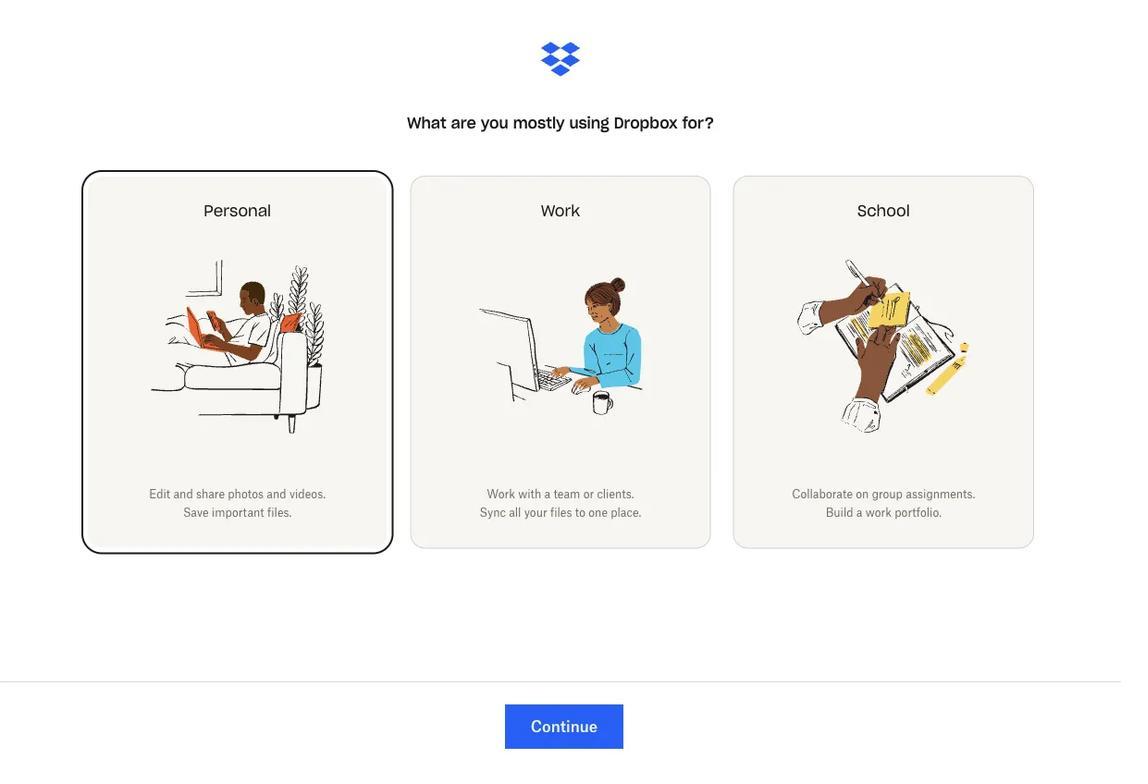 Task type: vqa. For each thing, say whether or not it's contained in the screenshot.
Install on desktop to work on files offline and stay synced.
yes



Task type: describe. For each thing, give the bounding box(es) containing it.
a inside collaborate on group assignments. build a work portfolio.
[[857, 506, 863, 520]]

create folder
[[552, 118, 627, 133]]

files.
[[267, 506, 292, 520]]

and up files.
[[267, 487, 287, 501]]

with inside work with a team or clients. sync all your files to one place.
[[518, 488, 542, 501]]

what are you mostly using dropbox for?
[[407, 113, 714, 132]]

started
[[285, 170, 329, 186]]

and up save
[[173, 487, 193, 501]]

videos.
[[290, 487, 326, 501]]

record
[[693, 118, 734, 133]]

school
[[858, 201, 910, 220]]

get started with dropbox
[[259, 170, 415, 186]]

to inside upload files and folders to edit, share, sign, and more.
[[405, 375, 415, 389]]

to inside install on desktop to work on files offline and stay synced.
[[676, 375, 686, 389]]

edit and share photos and videos. save important files.
[[149, 487, 326, 520]]

file requests
[[39, 252, 106, 266]]

and left the folders
[[343, 375, 363, 389]]

work inside install on desktop to work on files offline and stay synced.
[[689, 375, 715, 389]]

signatures
[[39, 184, 96, 198]]

important
[[212, 506, 264, 520]]

dialog containing what are you mostly using dropbox for?
[[0, 0, 1122, 772]]

on for install
[[615, 375, 628, 389]]

place.
[[611, 506, 642, 520]]

offline
[[759, 375, 792, 389]]

signatures link
[[15, 174, 222, 207]]

upload files and folders to edit, share, sign, and more.
[[278, 375, 526, 407]]

deleted files link
[[15, 276, 222, 309]]

files inside upload files and folders to edit, share, sign, and more.
[[318, 375, 340, 389]]

and right sign,
[[506, 375, 526, 389]]

0 vertical spatial with
[[333, 170, 360, 186]]

collaborate on group assignments. build a work portfolio.
[[792, 488, 976, 520]]

your
[[524, 506, 547, 520]]

assignments.
[[906, 488, 976, 501]]

photos
[[228, 487, 264, 501]]

more.
[[278, 393, 307, 407]]

create
[[552, 118, 591, 133]]

stay
[[579, 393, 601, 407]]

folders
[[366, 375, 402, 389]]

save
[[183, 506, 209, 520]]

collaborate
[[792, 488, 853, 501]]

1 horizontal spatial on
[[718, 375, 731, 389]]

deleted files
[[39, 285, 105, 299]]



Task type: locate. For each thing, give the bounding box(es) containing it.
work
[[689, 375, 715, 389], [866, 506, 892, 520]]

edit,
[[418, 375, 441, 389]]

files right deleted
[[83, 285, 105, 299]]

folder
[[594, 118, 627, 133]]

to left edit,
[[405, 375, 415, 389]]

sync
[[480, 506, 506, 520]]

files right upload
[[318, 375, 340, 389]]

0 horizontal spatial to
[[405, 375, 415, 389]]

a inside work with a team or clients. sync all your files to one place.
[[545, 488, 551, 501]]

desktop
[[631, 375, 673, 389]]

with right started
[[333, 170, 360, 186]]

files
[[83, 285, 105, 299], [318, 375, 340, 389], [734, 375, 756, 389], [550, 506, 572, 520]]

or
[[584, 488, 594, 501]]

to inside work with a team or clients. sync all your files to one place.
[[575, 506, 586, 520]]

work right the desktop on the right
[[689, 375, 715, 389]]

work up sync
[[487, 488, 515, 501]]

to left one
[[575, 506, 586, 520]]

portfolio.
[[895, 506, 942, 520]]

on up synced. at the right of the page
[[615, 375, 628, 389]]

are
[[451, 113, 476, 132]]

create folder button
[[540, 74, 666, 144]]

edit
[[149, 487, 170, 501]]

0 horizontal spatial work
[[487, 488, 515, 501]]

1 vertical spatial with
[[518, 488, 542, 501]]

build
[[826, 506, 854, 520]]

and right offline
[[795, 375, 815, 389]]

with
[[333, 170, 360, 186], [518, 488, 542, 501]]

2 horizontal spatial to
[[676, 375, 686, 389]]

on
[[615, 375, 628, 389], [718, 375, 731, 389], [856, 488, 869, 501]]

to
[[405, 375, 415, 389], [676, 375, 686, 389], [575, 506, 586, 520]]

dropbox down 'what'
[[363, 170, 415, 186]]

all
[[509, 506, 521, 520]]

to right the desktop on the right
[[676, 375, 686, 389]]

team
[[554, 488, 581, 501]]

work inside work with a team or clients. sync all your files to one place.
[[487, 488, 515, 501]]

1 vertical spatial dropbox
[[363, 170, 415, 186]]

what
[[407, 113, 447, 132]]

on inside collaborate on group assignments. build a work portfolio.
[[856, 488, 869, 501]]

clients.
[[597, 488, 634, 501]]

synced.
[[604, 393, 644, 407]]

record button
[[681, 74, 807, 144]]

0 vertical spatial dropbox
[[614, 113, 678, 132]]

with up your
[[518, 488, 542, 501]]

a left team
[[545, 488, 551, 501]]

work for work with a team or clients. sync all your files to one place.
[[487, 488, 515, 501]]

0 vertical spatial a
[[545, 488, 551, 501]]

files left offline
[[734, 375, 756, 389]]

files down team
[[550, 506, 572, 520]]

file
[[39, 252, 58, 266]]

1 horizontal spatial dropbox
[[614, 113, 678, 132]]

2 horizontal spatial on
[[856, 488, 869, 501]]

you
[[481, 113, 509, 132]]

1 horizontal spatial a
[[857, 506, 863, 520]]

0 horizontal spatial a
[[545, 488, 551, 501]]

0 vertical spatial work
[[541, 201, 580, 220]]

0 horizontal spatial on
[[615, 375, 628, 389]]

dropbox inside dialog
[[614, 113, 678, 132]]

dropbox
[[614, 113, 678, 132], [363, 170, 415, 186]]

and
[[343, 375, 363, 389], [506, 375, 526, 389], [795, 375, 815, 389], [173, 487, 193, 501], [267, 487, 287, 501]]

one
[[589, 506, 608, 520]]

files inside work with a team or clients. sync all your files to one place.
[[550, 506, 572, 520]]

work for work
[[541, 201, 580, 220]]

and inside install on desktop to work on files offline and stay synced.
[[795, 375, 815, 389]]

work down create
[[541, 201, 580, 220]]

mostly
[[513, 113, 565, 132]]

share,
[[444, 375, 475, 389]]

install on desktop to work on files offline and stay synced.
[[579, 375, 815, 407]]

file requests link
[[15, 242, 222, 276]]

files inside install on desktop to work on files offline and stay synced.
[[734, 375, 756, 389]]

on left offline
[[718, 375, 731, 389]]

1 horizontal spatial with
[[518, 488, 542, 501]]

a right build
[[857, 506, 863, 520]]

dropbox left for?
[[614, 113, 678, 132]]

1 vertical spatial work
[[487, 488, 515, 501]]

work down group
[[866, 506, 892, 520]]

personal
[[204, 201, 271, 220]]

for?
[[683, 113, 714, 132]]

1 horizontal spatial to
[[575, 506, 586, 520]]

list
[[0, 63, 222, 322]]

0 vertical spatial work
[[689, 375, 715, 389]]

1 vertical spatial a
[[857, 506, 863, 520]]

on for collaborate
[[856, 488, 869, 501]]

group
[[872, 488, 903, 501]]

requests
[[61, 252, 106, 266]]

1 horizontal spatial work
[[866, 506, 892, 520]]

continue button
[[505, 705, 624, 750]]

upload
[[278, 375, 315, 389]]

work
[[541, 201, 580, 220], [487, 488, 515, 501]]

deleted
[[39, 285, 80, 299]]

1 vertical spatial work
[[866, 506, 892, 520]]

0 horizontal spatial dropbox
[[363, 170, 415, 186]]

list containing signatures
[[0, 63, 222, 322]]

0 horizontal spatial work
[[689, 375, 715, 389]]

a
[[545, 488, 551, 501], [857, 506, 863, 520]]

sign,
[[478, 375, 503, 389]]

work with a team or clients. sync all your files to one place.
[[480, 488, 642, 520]]

using
[[569, 113, 610, 132]]

1 horizontal spatial work
[[541, 201, 580, 220]]

install
[[579, 375, 612, 389]]

share
[[196, 487, 225, 501]]

get
[[259, 170, 282, 186]]

0 horizontal spatial with
[[333, 170, 360, 186]]

work inside collaborate on group assignments. build a work portfolio.
[[866, 506, 892, 520]]

on left group
[[856, 488, 869, 501]]

files inside deleted files link
[[83, 285, 105, 299]]

continue
[[531, 718, 598, 736]]

dialog
[[0, 0, 1122, 772]]



